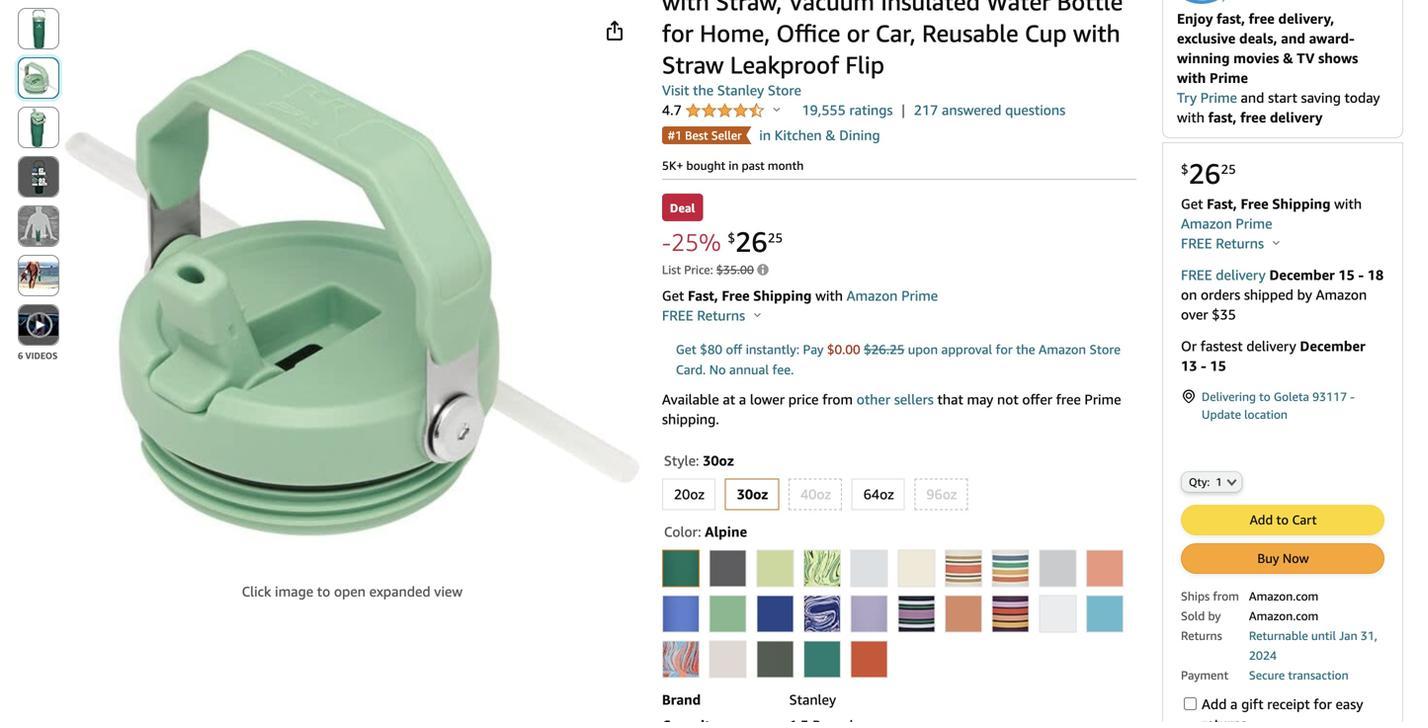 Task type: describe. For each thing, give the bounding box(es) containing it.
get fast, free shipping with amazon prime for the bottom amazon prime link
[[662, 288, 939, 304]]

try prime link
[[1178, 89, 1238, 106]]

cream mesh image
[[946, 551, 982, 587]]

13
[[1182, 358, 1198, 374]]

1 vertical spatial popover image
[[755, 312, 761, 317]]

start
[[1269, 89, 1298, 106]]

5k+ bought in past month
[[662, 159, 804, 173]]

delivering
[[1202, 390, 1257, 404]]

for inside "add a gift receipt for easy returns"
[[1314, 696, 1333, 713]]

returnable
[[1250, 629, 1309, 643]]

deal
[[670, 201, 696, 215]]

available at a lower price from other sellers
[[662, 392, 934, 408]]

ochre image
[[946, 597, 982, 632]]

20oz button
[[663, 480, 715, 510]]

delivery for fastest
[[1247, 338, 1297, 354]]

returns
[[1202, 716, 1247, 723]]

$26.25
[[864, 342, 905, 357]]

4.7
[[662, 102, 686, 118]]

get fast, free shipping with amazon prime for top amazon prime link
[[1182, 196, 1363, 232]]

1 vertical spatial amazon prime link
[[847, 288, 939, 304]]

| 217 answered questions
[[902, 102, 1066, 118]]

returns for the right popover icon
[[1217, 235, 1265, 251]]

cream image
[[899, 551, 935, 587]]

instantly:
[[746, 342, 800, 357]]

free delivery december 15 - 18 on orders shipped by amazon over $35
[[1182, 267, 1385, 323]]

location
[[1245, 408, 1288, 422]]

1 vertical spatial fast,
[[1209, 109, 1237, 125]]

fast, for the bottom amazon prime link
[[688, 288, 719, 304]]

visit
[[662, 82, 690, 98]]

- inside free delivery december 15 - 18 on orders shipped by amazon over $35
[[1359, 267, 1365, 283]]

delivery,
[[1279, 10, 1335, 27]]

19,555 ratings
[[802, 102, 893, 118]]

64oz button
[[853, 480, 905, 510]]

tv
[[1298, 50, 1315, 66]]

from inside ships from amazon.com sold by
[[1214, 590, 1240, 603]]

0 horizontal spatial the
[[693, 82, 714, 98]]

fast, for top amazon prime link
[[1207, 196, 1238, 212]]

goleta
[[1274, 390, 1310, 404]]

option group for style: 30oz
[[657, 475, 1137, 515]]

gift
[[1242, 696, 1264, 713]]

easy
[[1336, 696, 1364, 713]]

get for top amazon prime link
[[1182, 196, 1204, 212]]

25 inside -25% $ 26 25
[[768, 230, 783, 245]]

expanded
[[369, 584, 431, 600]]

to for add
[[1277, 512, 1289, 528]]

prime up upon
[[902, 288, 939, 304]]

dropdown image
[[1228, 478, 1238, 486]]

click image to open expanded view
[[242, 584, 463, 600]]

offer
[[1023, 392, 1053, 408]]

|
[[902, 102, 906, 118]]

view
[[434, 584, 463, 600]]

free for the bottom amazon prime link
[[722, 288, 750, 304]]

until
[[1312, 629, 1337, 643]]

free inside 'that may not offer free prime shipping.'
[[1057, 392, 1082, 408]]

polar image
[[1041, 597, 1076, 632]]

popover image
[[774, 107, 781, 112]]

ships
[[1182, 590, 1211, 603]]

award-
[[1310, 30, 1355, 46]]

list
[[662, 263, 681, 277]]

1 horizontal spatial popover image
[[1274, 240, 1281, 245]]

questions
[[1006, 102, 1066, 118]]

price:
[[684, 263, 714, 277]]

25%
[[671, 228, 722, 256]]

$80
[[700, 342, 723, 357]]

qty: 1
[[1190, 476, 1223, 489]]

best
[[685, 129, 709, 142]]

december inside the december 13 - 15
[[1301, 338, 1366, 354]]

learn more about amazon pricing and savings image
[[757, 264, 769, 278]]

a inside "add a gift receipt for easy returns"
[[1231, 696, 1238, 713]]

bought
[[687, 159, 726, 173]]

free for the bottom popover icon
[[662, 308, 694, 324]]

charcoal image
[[711, 551, 746, 587]]

0 vertical spatial in
[[760, 127, 771, 143]]

secure
[[1250, 669, 1286, 683]]

0 vertical spatial from
[[823, 392, 853, 408]]

past
[[742, 159, 765, 173]]

$ inside -25% $ 26 25
[[728, 230, 736, 245]]

off
[[726, 342, 743, 357]]

lapis swirl image
[[805, 597, 840, 632]]

upon approval for the amazon store card. no annual fee.
[[676, 342, 1121, 378]]

now
[[1283, 551, 1310, 566]]

december 13 - 15
[[1182, 338, 1366, 374]]

2 vertical spatial to
[[317, 584, 331, 600]]

96oz
[[927, 486, 958, 503]]

citron image
[[758, 551, 793, 587]]

amazon up $26.25
[[847, 288, 898, 304]]

#1 best seller
[[668, 129, 742, 142]]

prime inside 'that may not offer free prime shipping.'
[[1085, 392, 1122, 408]]

qty:
[[1190, 476, 1211, 489]]

20oz
[[674, 486, 705, 503]]

6 videos
[[18, 351, 58, 361]]

rose quartz image
[[711, 642, 746, 678]]

$35
[[1213, 306, 1237, 323]]

price
[[789, 392, 819, 408]]

shipping.
[[662, 411, 720, 428]]

0 vertical spatial free returns button
[[1182, 234, 1281, 253]]

93117
[[1313, 390, 1348, 404]]

click
[[242, 584, 271, 600]]

to for delivering
[[1260, 390, 1271, 404]]

shipping for the bottom amazon prime link
[[754, 288, 812, 304]]

exclusive
[[1178, 30, 1236, 46]]

card.
[[676, 362, 706, 378]]

0 horizontal spatial store
[[768, 82, 802, 98]]

add a gift receipt for easy returns
[[1202, 696, 1364, 723]]

sold
[[1182, 609, 1206, 623]]

1
[[1216, 476, 1223, 489]]

fast, inside the enjoy fast, free delivery, exclusive deals, and award- winning movies & tv shows with prime try prime
[[1217, 10, 1246, 27]]

19,555
[[802, 102, 846, 118]]

0 horizontal spatial 30oz
[[703, 453, 734, 469]]

0 horizontal spatial stanley
[[718, 82, 765, 98]]

option group for color: alpine
[[657, 546, 1137, 683]]

amazon.com inside ships from amazon.com sold by
[[1250, 590, 1319, 603]]

30oz button
[[726, 480, 778, 510]]

navy mesh image
[[899, 597, 935, 632]]

seller
[[712, 129, 742, 142]]

or
[[1182, 338, 1198, 354]]

visit the stanley store link
[[662, 82, 802, 98]]

1 vertical spatial free returns button
[[662, 306, 761, 326]]

free returns for the right popover icon
[[1182, 235, 1268, 251]]

amazon prime logo image
[[1178, 0, 1227, 9]]

- inside -25% $ 26 25
[[662, 228, 671, 256]]

5k+
[[662, 159, 684, 173]]

free inside the enjoy fast, free delivery, exclusive deals, and award- winning movies & tv shows with prime try prime
[[1249, 10, 1275, 27]]

by inside free delivery december 15 - 18 on orders shipped by amazon over $35
[[1298, 287, 1313, 303]]

tigerlily image
[[852, 642, 888, 678]]

- inside delivering to goleta 93117 - update location
[[1351, 390, 1356, 404]]

that may not offer free prime shipping.
[[662, 392, 1122, 428]]

citron swirl image
[[805, 551, 840, 587]]

6
[[18, 351, 23, 361]]

returns for the bottom popover icon
[[697, 308, 746, 324]]

try
[[1178, 89, 1198, 106]]

delivery for free
[[1271, 109, 1323, 125]]

$35.00
[[717, 263, 754, 277]]

19,555 ratings link
[[802, 102, 893, 118]]

free returns for the bottom popover icon
[[662, 308, 749, 324]]

amazon.com returns
[[1182, 609, 1319, 643]]

winning
[[1178, 50, 1231, 66]]

in kitchen & dining
[[760, 127, 881, 143]]

- inside the december 13 - 15
[[1201, 358, 1207, 374]]

0 horizontal spatial a
[[739, 392, 747, 408]]

by inside ships from amazon.com sold by
[[1209, 609, 1222, 623]]

not
[[998, 392, 1019, 408]]

grapefruit image
[[1088, 551, 1123, 587]]



Task type: locate. For each thing, give the bounding box(es) containing it.
in up past
[[760, 127, 771, 143]]

the up offer
[[1017, 342, 1036, 357]]

with
[[1178, 70, 1207, 86], [1178, 109, 1205, 125], [1335, 196, 1363, 212], [816, 288, 843, 304]]

enjoy
[[1178, 10, 1214, 27]]

cloud image
[[852, 551, 888, 587]]

and
[[1282, 30, 1306, 46], [1241, 89, 1265, 106]]

cart
[[1293, 512, 1318, 528]]

get up card.
[[676, 342, 697, 357]]

stanley
[[718, 82, 765, 98], [790, 692, 837, 708]]

with inside the enjoy fast, free delivery, exclusive deals, and award- winning movies & tv shows with prime try prime
[[1178, 70, 1207, 86]]

store inside upon approval for the amazon store card. no annual fee.
[[1090, 342, 1121, 357]]

free returns
[[1182, 235, 1268, 251], [662, 308, 749, 324]]

delivery inside free delivery december 15 - 18 on orders shipped by amazon over $35
[[1217, 267, 1266, 283]]

1 vertical spatial 25
[[768, 230, 783, 245]]

spirulina image
[[758, 642, 793, 678]]

tidepool image
[[805, 642, 840, 678]]

delivering to goleta 93117 - update location link
[[1182, 388, 1385, 424]]

add for add to cart
[[1250, 512, 1274, 528]]

25 up learn more about amazon pricing and savings image
[[768, 230, 783, 245]]

0 horizontal spatial fast,
[[688, 288, 719, 304]]

25 down fast, free delivery
[[1222, 162, 1237, 177]]

free up the free delivery link
[[1241, 196, 1269, 212]]

option group containing 20oz
[[657, 475, 1137, 515]]

to left 'open'
[[317, 584, 331, 600]]

0 horizontal spatial $
[[728, 230, 736, 245]]

style: 30oz
[[664, 453, 734, 469]]

Add to Cart submit
[[1183, 506, 1384, 535]]

returns inside amazon.com returns
[[1182, 629, 1223, 643]]

1 horizontal spatial in
[[760, 127, 771, 143]]

1 horizontal spatial free
[[1241, 196, 1269, 212]]

1 horizontal spatial 30oz
[[737, 486, 769, 503]]

$ inside $ 26 25
[[1182, 162, 1189, 177]]

free returns up the free delivery link
[[1182, 235, 1268, 251]]

stanley down tidepool icon
[[790, 692, 837, 708]]

None submit
[[19, 9, 58, 48], [19, 58, 58, 98], [19, 108, 58, 147], [19, 157, 58, 197], [19, 207, 58, 246], [19, 256, 58, 296], [19, 306, 58, 345], [19, 9, 58, 48], [19, 58, 58, 98], [19, 108, 58, 147], [19, 157, 58, 197], [19, 207, 58, 246], [19, 256, 58, 296], [19, 306, 58, 345]]

prime right offer
[[1085, 392, 1122, 408]]

1 horizontal spatial add
[[1250, 512, 1274, 528]]

1 vertical spatial and
[[1241, 89, 1265, 106]]

december up shipped
[[1270, 267, 1336, 283]]

0 vertical spatial popover image
[[1274, 240, 1281, 245]]

30oz right style:
[[703, 453, 734, 469]]

lapis image
[[758, 597, 793, 632]]

a up returns
[[1231, 696, 1238, 713]]

ratings
[[850, 102, 893, 118]]

1 vertical spatial stanley
[[790, 692, 837, 708]]

get for the bottom amazon prime link
[[662, 288, 685, 304]]

1 vertical spatial for
[[1314, 696, 1333, 713]]

0 horizontal spatial popover image
[[755, 312, 761, 317]]

2 vertical spatial returns
[[1182, 629, 1223, 643]]

1 horizontal spatial by
[[1298, 287, 1313, 303]]

lower
[[750, 392, 785, 408]]

1 horizontal spatial 25
[[1222, 162, 1237, 177]]

and start saving today with
[[1178, 89, 1381, 125]]

1 horizontal spatial to
[[1260, 390, 1271, 404]]

the inside upon approval for the amazon store card. no annual fee.
[[1017, 342, 1036, 357]]

0 vertical spatial get
[[1182, 196, 1204, 212]]

1 horizontal spatial 26
[[1189, 157, 1222, 190]]

1 vertical spatial amazon.com
[[1250, 609, 1319, 623]]

217 answered questions link
[[914, 100, 1066, 120]]

shipping inside get fast, free shipping with amazon prime
[[1273, 196, 1331, 212]]

get fast, free shipping with amazon prime
[[1182, 196, 1363, 232], [662, 288, 939, 304]]

free down list
[[662, 308, 694, 324]]

free for top amazon prime link
[[1241, 196, 1269, 212]]

to left cart
[[1277, 512, 1289, 528]]

1 vertical spatial from
[[1214, 590, 1240, 603]]

cream stripe image
[[993, 551, 1029, 587]]

0 horizontal spatial amazon prime link
[[847, 288, 939, 304]]

delivery down start at the top right of page
[[1271, 109, 1323, 125]]

fast, inside get fast, free shipping with amazon prime
[[1207, 196, 1238, 212]]

brand
[[662, 692, 701, 708]]

0 vertical spatial delivery
[[1271, 109, 1323, 125]]

add
[[1250, 512, 1274, 528], [1202, 696, 1227, 713]]

1 vertical spatial fast,
[[688, 288, 719, 304]]

1 vertical spatial add
[[1202, 696, 1227, 713]]

amazon down $ 26 25
[[1182, 215, 1233, 232]]

0 vertical spatial option group
[[657, 475, 1137, 515]]

amazon.com down buy now submit
[[1250, 590, 1319, 603]]

18
[[1368, 267, 1385, 283]]

visit the stanley store
[[662, 82, 802, 98]]

popover image up free delivery december 15 - 18 on orders shipped by amazon over $35
[[1274, 240, 1281, 245]]

returns down sold in the right bottom of the page
[[1182, 629, 1223, 643]]

movies
[[1234, 50, 1280, 66]]

amazon inside upon approval for the amazon store card. no annual fee.
[[1039, 342, 1087, 357]]

amazon.com inside amazon.com returns
[[1250, 609, 1319, 623]]

and inside the enjoy fast, free delivery, exclusive deals, and award- winning movies & tv shows with prime try prime
[[1282, 30, 1306, 46]]

0 horizontal spatial 25
[[768, 230, 783, 245]]

shipping down learn more about amazon pricing and savings image
[[754, 288, 812, 304]]

alpine
[[705, 524, 748, 540]]

0 vertical spatial and
[[1282, 30, 1306, 46]]

add for add a gift receipt for easy returns
[[1202, 696, 1227, 713]]

returns up $80
[[697, 308, 746, 324]]

- right the 93117
[[1351, 390, 1356, 404]]

a
[[739, 392, 747, 408], [1231, 696, 1238, 713]]

get fast, free shipping with amazon prime down learn more about amazon pricing and savings image
[[662, 288, 939, 304]]

from right ships
[[1214, 590, 1240, 603]]

fog image
[[1041, 551, 1076, 587]]

1 horizontal spatial and
[[1282, 30, 1306, 46]]

get inside get fast, free shipping with amazon prime
[[1182, 196, 1204, 212]]

15 for -
[[1211, 358, 1227, 374]]

delivery up the orders
[[1217, 267, 1266, 283]]

15 left 18
[[1339, 267, 1355, 283]]

add up buy
[[1250, 512, 1274, 528]]

2 vertical spatial delivery
[[1247, 338, 1297, 354]]

approval
[[942, 342, 993, 357]]

1 vertical spatial store
[[1090, 342, 1121, 357]]

fast,
[[1217, 10, 1246, 27], [1209, 109, 1237, 125]]

25
[[1222, 162, 1237, 177], [768, 230, 783, 245]]

style:
[[664, 453, 700, 469]]

get fast, free shipping with amazon prime down $ 26 25
[[1182, 196, 1363, 232]]

1 horizontal spatial get fast, free shipping with amazon prime
[[1182, 196, 1363, 232]]

0 vertical spatial 25
[[1222, 162, 1237, 177]]

secure transaction button
[[1250, 667, 1349, 683]]

1 vertical spatial free returns
[[662, 308, 749, 324]]

0 horizontal spatial &
[[826, 127, 836, 143]]

in left past
[[729, 159, 739, 173]]

and inside "and start saving today with"
[[1241, 89, 1265, 106]]

free inside free delivery december 15 - 18 on orders shipped by amazon over $35
[[1182, 267, 1213, 283]]

free down movies
[[1241, 109, 1267, 125]]

open
[[334, 584, 366, 600]]

delivery
[[1271, 109, 1323, 125], [1217, 267, 1266, 283], [1247, 338, 1297, 354]]

1 horizontal spatial for
[[1314, 696, 1333, 713]]

fast, down $ 26 25
[[1207, 196, 1238, 212]]

0 horizontal spatial 15
[[1211, 358, 1227, 374]]

from right price at right bottom
[[823, 392, 853, 408]]

0 horizontal spatial free
[[722, 288, 750, 304]]

free
[[1182, 235, 1213, 251], [1182, 267, 1213, 283], [662, 308, 694, 324]]

plum stripe image
[[993, 597, 1029, 632]]

store left the or
[[1090, 342, 1121, 357]]

free returns button up $80
[[662, 306, 761, 326]]

and up tv at the right of page
[[1282, 30, 1306, 46]]

shows
[[1319, 50, 1359, 66]]

0 horizontal spatial for
[[996, 342, 1013, 357]]

free inside get fast, free shipping with amazon prime
[[1241, 196, 1269, 212]]

0 vertical spatial free
[[1249, 10, 1275, 27]]

0 vertical spatial amazon.com
[[1250, 590, 1319, 603]]

amazon inside get fast, free shipping with amazon prime
[[1182, 215, 1233, 232]]

0 vertical spatial 30oz
[[703, 453, 734, 469]]

prime right try
[[1201, 89, 1238, 106]]

shipping for top amazon prime link
[[1273, 196, 1331, 212]]

$ up $35.00
[[728, 230, 736, 245]]

free returns up $80
[[662, 308, 749, 324]]

0 vertical spatial amazon prime link
[[1182, 215, 1273, 232]]

lavender image
[[852, 597, 888, 632]]

1 vertical spatial get fast, free shipping with amazon prime
[[662, 288, 939, 304]]

delivery right fastest
[[1247, 338, 1297, 354]]

$ down try
[[1182, 162, 1189, 177]]

15
[[1339, 267, 1355, 283], [1211, 358, 1227, 374]]

other sellers link
[[857, 392, 934, 408]]

free up on
[[1182, 267, 1213, 283]]

1 vertical spatial 30oz
[[737, 486, 769, 503]]

0 vertical spatial by
[[1298, 287, 1313, 303]]

color:
[[664, 524, 702, 540]]

buy
[[1258, 551, 1280, 566]]

Add a gift receipt for easy returns checkbox
[[1185, 698, 1197, 711]]

0 horizontal spatial and
[[1241, 89, 1265, 106]]

pool swirl image
[[663, 642, 699, 678]]

to up location
[[1260, 390, 1271, 404]]

30oz up alpine
[[737, 486, 769, 503]]

2 vertical spatial free
[[1057, 392, 1082, 408]]

stanley up 4.7 button
[[718, 82, 765, 98]]

fast, free delivery
[[1209, 109, 1323, 125]]

get down list
[[662, 288, 685, 304]]

#1
[[668, 129, 682, 142]]

0 horizontal spatial free returns
[[662, 308, 749, 324]]

15 inside free delivery december 15 - 18 on orders shipped by amazon over $35
[[1339, 267, 1355, 283]]

0 horizontal spatial by
[[1209, 609, 1222, 623]]

1 vertical spatial by
[[1209, 609, 1222, 623]]

fast, down price:
[[688, 288, 719, 304]]

1 horizontal spatial from
[[1214, 590, 1240, 603]]

amazon up offer
[[1039, 342, 1087, 357]]

free up deals,
[[1249, 10, 1275, 27]]

shipped
[[1245, 287, 1294, 303]]

1 vertical spatial delivery
[[1217, 267, 1266, 283]]

december
[[1270, 267, 1336, 283], [1301, 338, 1366, 354]]

amazon right shipped
[[1317, 287, 1368, 303]]

40oz
[[801, 486, 832, 503]]

with inside "and start saving today with"
[[1178, 109, 1205, 125]]

shipping up free delivery december 15 - 18 on orders shipped by amazon over $35
[[1273, 196, 1331, 212]]

option group
[[657, 475, 1137, 515], [657, 546, 1137, 683]]

Buy Now submit
[[1183, 545, 1384, 573]]

popover image
[[1274, 240, 1281, 245], [755, 312, 761, 317]]

1 vertical spatial free
[[722, 288, 750, 304]]

to
[[1260, 390, 1271, 404], [1277, 512, 1289, 528], [317, 584, 331, 600]]

0 vertical spatial returns
[[1217, 235, 1265, 251]]

december up the 93117
[[1301, 338, 1366, 354]]

by right sold in the right bottom of the page
[[1209, 609, 1222, 623]]

30oz inside button
[[737, 486, 769, 503]]

get down $ 26 25
[[1182, 196, 1204, 212]]

fast, up exclusive
[[1217, 10, 1246, 27]]

0 vertical spatial fast,
[[1217, 10, 1246, 27]]

1 vertical spatial free
[[1241, 109, 1267, 125]]

prime up try prime link
[[1210, 70, 1249, 86]]

& down 19,555 at the right of the page
[[826, 127, 836, 143]]

&
[[1284, 50, 1294, 66], [826, 127, 836, 143]]

amazon prime link up the free delivery link
[[1182, 215, 1273, 232]]

get $80 off instantly: pay $0.00 $26.25
[[676, 342, 905, 357]]

15 inside the december 13 - 15
[[1211, 358, 1227, 374]]

for right approval
[[996, 342, 1013, 357]]

amazon prime link up $26.25
[[847, 288, 939, 304]]

returns up the free delivery link
[[1217, 235, 1265, 251]]

over
[[1182, 306, 1209, 323]]

sellers
[[895, 392, 934, 408]]

free delivery link
[[1182, 267, 1266, 283]]

1 horizontal spatial the
[[1017, 342, 1036, 357]]

0 vertical spatial free
[[1182, 235, 1213, 251]]

- left 18
[[1359, 267, 1365, 283]]

free right offer
[[1057, 392, 1082, 408]]

1 vertical spatial &
[[826, 127, 836, 143]]

videos
[[25, 351, 58, 361]]

enjoy fast, free delivery, exclusive deals, and award- winning movies & tv shows with prime try prime
[[1178, 10, 1359, 106]]

by right shipped
[[1298, 287, 1313, 303]]

transaction
[[1289, 669, 1349, 683]]

may
[[968, 392, 994, 408]]

1 horizontal spatial free returns button
[[1182, 234, 1281, 253]]

96oz button
[[916, 480, 968, 510]]

1 horizontal spatial &
[[1284, 50, 1294, 66]]

amazon inside free delivery december 15 - 18 on orders shipped by amazon over $35
[[1317, 287, 1368, 303]]

amazon.com up returnable
[[1250, 609, 1319, 623]]

2 amazon.com from the top
[[1250, 609, 1319, 623]]

free returns button
[[1182, 234, 1281, 253], [662, 306, 761, 326]]

15 down fastest
[[1211, 358, 1227, 374]]

2 vertical spatial free
[[662, 308, 694, 324]]

2 option group from the top
[[657, 546, 1137, 683]]

& inside the enjoy fast, free delivery, exclusive deals, and award- winning movies & tv shows with prime try prime
[[1284, 50, 1294, 66]]

1 vertical spatial 26
[[736, 225, 768, 259]]

alpine image
[[663, 551, 699, 587]]

1 option group from the top
[[657, 475, 1137, 515]]

for left 'easy' at right bottom
[[1314, 696, 1333, 713]]

1 horizontal spatial free returns
[[1182, 235, 1268, 251]]

0 horizontal spatial shipping
[[754, 288, 812, 304]]

store up popover image
[[768, 82, 802, 98]]

color: alpine
[[664, 524, 748, 540]]

prime up the free delivery link
[[1236, 215, 1273, 232]]

1 vertical spatial returns
[[697, 308, 746, 324]]

or fastest delivery
[[1182, 338, 1301, 354]]

1 horizontal spatial stanley
[[790, 692, 837, 708]]

today
[[1345, 89, 1381, 106]]

no
[[710, 362, 726, 378]]

to inside delivering to goleta 93117 - update location
[[1260, 390, 1271, 404]]

month
[[768, 159, 804, 173]]

iris image
[[663, 597, 699, 632]]

1 vertical spatial december
[[1301, 338, 1366, 354]]

2 vertical spatial get
[[676, 342, 697, 357]]

0 vertical spatial fast,
[[1207, 196, 1238, 212]]

image
[[275, 584, 314, 600]]

free for the right popover icon
[[1182, 235, 1213, 251]]

26 down try prime link
[[1189, 157, 1222, 190]]

and up fast, free delivery
[[1241, 89, 1265, 106]]

217
[[914, 102, 939, 118]]

ships from amazon.com sold by
[[1182, 590, 1319, 623]]

0 vertical spatial 15
[[1339, 267, 1355, 283]]

1 vertical spatial the
[[1017, 342, 1036, 357]]

for inside upon approval for the amazon store card. no annual fee.
[[996, 342, 1013, 357]]

1 amazon.com from the top
[[1250, 590, 1319, 603]]

64oz
[[864, 486, 895, 503]]

1 horizontal spatial fast,
[[1207, 196, 1238, 212]]

31,
[[1361, 629, 1378, 643]]

fast, down try prime link
[[1209, 109, 1237, 125]]

free down $35.00
[[722, 288, 750, 304]]

a right at
[[739, 392, 747, 408]]

the right the visit
[[693, 82, 714, 98]]

1 vertical spatial free
[[1182, 267, 1213, 283]]

store
[[768, 82, 802, 98], [1090, 342, 1121, 357]]

2 horizontal spatial to
[[1277, 512, 1289, 528]]

1 vertical spatial shipping
[[754, 288, 812, 304]]

1 vertical spatial get
[[662, 288, 685, 304]]

0 horizontal spatial from
[[823, 392, 853, 408]]

1 vertical spatial $
[[728, 230, 736, 245]]

kitchen
[[775, 127, 822, 143]]

& left tv at the right of page
[[1284, 50, 1294, 66]]

add inside "add a gift receipt for easy returns"
[[1202, 696, 1227, 713]]

add up returns
[[1202, 696, 1227, 713]]

free returns button up the free delivery link
[[1182, 234, 1281, 253]]

0 vertical spatial shipping
[[1273, 196, 1331, 212]]

payment
[[1182, 669, 1229, 683]]

- right 13
[[1201, 358, 1207, 374]]

1 vertical spatial 15
[[1211, 358, 1227, 374]]

0 horizontal spatial free returns button
[[662, 306, 761, 326]]

40oz button
[[790, 480, 841, 510]]

0 vertical spatial get fast, free shipping with amazon prime
[[1182, 196, 1363, 232]]

fastest
[[1201, 338, 1244, 354]]

26 up learn more about amazon pricing and savings image
[[736, 225, 768, 259]]

free up the free delivery link
[[1182, 235, 1213, 251]]

saving
[[1302, 89, 1342, 106]]

december inside free delivery december 15 - 18 on orders shipped by amazon over $35
[[1270, 267, 1336, 283]]

receipt
[[1268, 696, 1311, 713]]

1 horizontal spatial a
[[1231, 696, 1238, 713]]

$ 26 25
[[1182, 157, 1237, 190]]

popover image up instantly:
[[755, 312, 761, 317]]

answered
[[942, 102, 1002, 118]]

0 vertical spatial a
[[739, 392, 747, 408]]

dining
[[840, 127, 881, 143]]

jade image
[[711, 597, 746, 632]]

returnable until jan 31, 2024 button
[[1250, 627, 1378, 663]]

25 inside $ 26 25
[[1222, 162, 1237, 177]]

1 vertical spatial in
[[729, 159, 739, 173]]

0 vertical spatial free
[[1241, 196, 1269, 212]]

0 horizontal spatial 26
[[736, 225, 768, 259]]

1 horizontal spatial $
[[1182, 162, 1189, 177]]

pool image
[[1088, 597, 1123, 632]]

- up list
[[662, 228, 671, 256]]

0 vertical spatial $
[[1182, 162, 1189, 177]]

returns
[[1217, 235, 1265, 251], [697, 308, 746, 324], [1182, 629, 1223, 643]]

15 for december
[[1339, 267, 1355, 283]]

secure transaction
[[1250, 669, 1349, 683]]

on
[[1182, 287, 1198, 303]]

list price: $35.00
[[662, 263, 754, 277]]



Task type: vqa. For each thing, say whether or not it's contained in the screenshot.
the Simple Modern 30 oz Tumbler with Handle and Straw Lid | Insulated Cup Reusable Stainless Steel Water Bottle Travel Mug Cupholder Friendly | Gifts for Women Men Him Her | Trek Collection | Almond Birch Image
no



